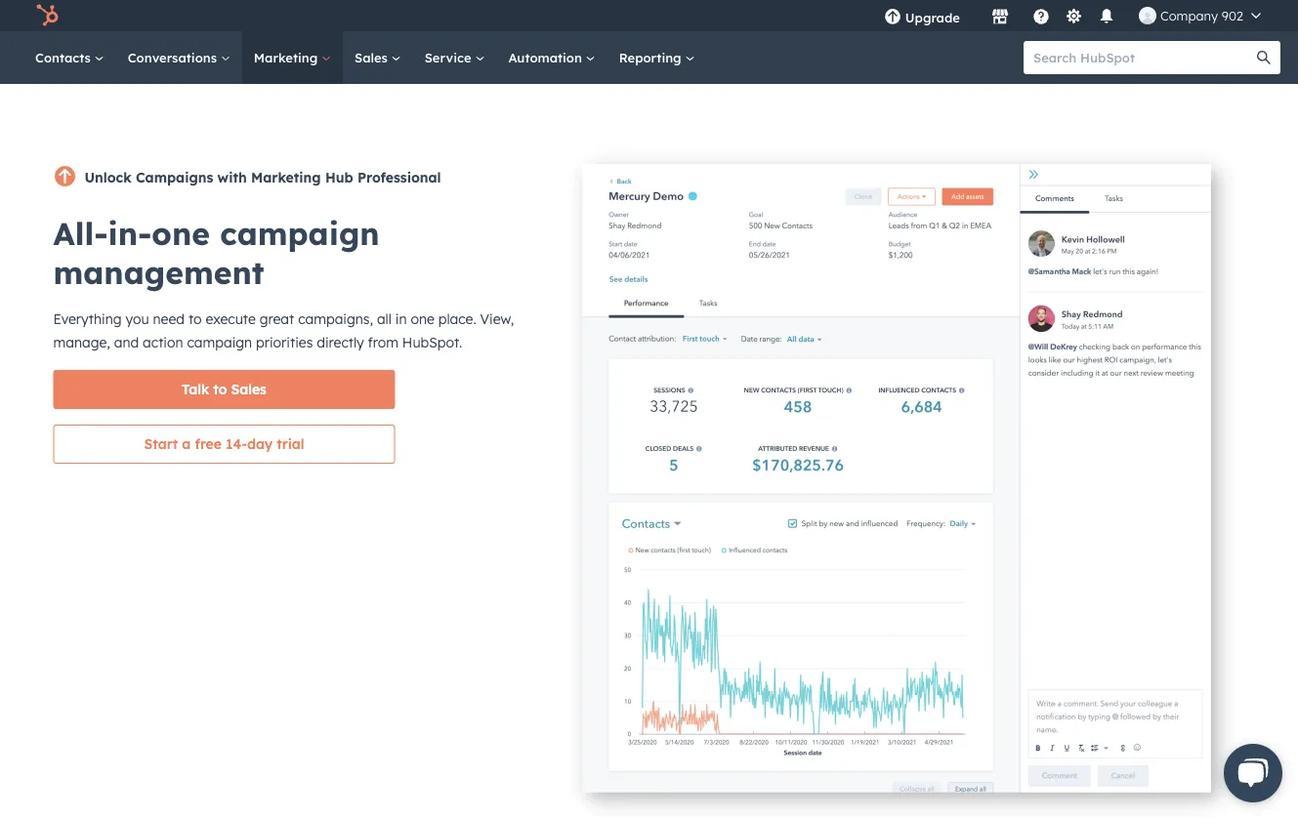 Task type: describe. For each thing, give the bounding box(es) containing it.
marketing link
[[242, 31, 343, 84]]

automation
[[508, 49, 586, 65]]

and
[[114, 334, 139, 351]]

search image
[[1257, 51, 1271, 64]]

in
[[396, 311, 407, 328]]

settings image
[[1065, 8, 1083, 26]]

reporting
[[619, 49, 685, 65]]

conversations link
[[116, 31, 242, 84]]

hubspot.
[[402, 334, 462, 351]]

trial
[[277, 436, 304, 453]]

mateo roberts image
[[1139, 7, 1157, 24]]

help button
[[1025, 0, 1058, 31]]

campaign inside all-in-one campaign management
[[220, 214, 380, 253]]

campaign inside the everything you need to execute great campaigns, all in one place. view, manage, and action campaign priorities directly from hubspot.
[[187, 334, 252, 351]]

conversations
[[128, 49, 221, 65]]

service
[[425, 49, 475, 65]]

automation link
[[497, 31, 607, 84]]

14-
[[226, 436, 247, 453]]

upgrade image
[[884, 9, 902, 26]]

marketplaces button
[[980, 0, 1021, 31]]

marketplaces image
[[992, 9, 1009, 26]]

Search HubSpot search field
[[1024, 41, 1263, 74]]

search button
[[1248, 41, 1281, 74]]

0 vertical spatial marketing
[[254, 49, 321, 65]]

start
[[144, 436, 178, 453]]

need
[[153, 311, 185, 328]]

to inside "button"
[[213, 381, 227, 398]]

1 horizontal spatial sales
[[355, 49, 391, 65]]

directly
[[317, 334, 364, 351]]

service link
[[413, 31, 497, 84]]

from
[[368, 334, 399, 351]]

professional
[[358, 169, 441, 186]]

free
[[195, 436, 222, 453]]

execute
[[206, 311, 256, 328]]

company 902
[[1161, 7, 1244, 23]]

902
[[1222, 7, 1244, 23]]

hubspot image
[[35, 4, 59, 27]]

reporting link
[[607, 31, 707, 84]]

sales inside "button"
[[231, 381, 267, 398]]

unlock
[[85, 169, 132, 186]]

talk
[[182, 381, 209, 398]]



Task type: locate. For each thing, give the bounding box(es) containing it.
1 vertical spatial one
[[411, 311, 435, 328]]

great
[[260, 311, 294, 328]]

manage,
[[53, 334, 110, 351]]

campaigns
[[136, 169, 213, 186]]

one right in
[[411, 311, 435, 328]]

unlock campaigns with marketing hub professional
[[85, 169, 441, 186]]

hub
[[325, 169, 353, 186]]

day
[[247, 436, 273, 453]]

contacts
[[35, 49, 94, 65]]

to right 'talk'
[[213, 381, 227, 398]]

marketing left sales link
[[254, 49, 321, 65]]

contacts link
[[23, 31, 116, 84]]

hubspot link
[[23, 4, 73, 27]]

settings link
[[1062, 5, 1086, 26]]

1 vertical spatial campaign
[[187, 334, 252, 351]]

talk to sales
[[182, 381, 267, 398]]

sales right 'talk'
[[231, 381, 267, 398]]

talk to sales button
[[53, 370, 395, 409]]

start a free 14-day trial
[[144, 436, 304, 453]]

all-in-one campaign management
[[53, 214, 380, 292]]

company 902 button
[[1127, 0, 1273, 31]]

company
[[1161, 7, 1219, 23]]

1 horizontal spatial one
[[411, 311, 435, 328]]

help image
[[1033, 9, 1050, 26]]

campaigns,
[[298, 311, 373, 328]]

campaign down unlock campaigns with marketing hub professional
[[220, 214, 380, 253]]

one down campaigns
[[152, 214, 210, 253]]

upgrade
[[906, 9, 960, 25]]

marketing left the hub
[[251, 169, 321, 186]]

1 vertical spatial to
[[213, 381, 227, 398]]

everything you need to execute great campaigns, all in one place. view, manage, and action campaign priorities directly from hubspot.
[[53, 311, 514, 351]]

menu containing company 902
[[870, 0, 1275, 31]]

one inside the everything you need to execute great campaigns, all in one place. view, manage, and action campaign priorities directly from hubspot.
[[411, 311, 435, 328]]

notifications image
[[1098, 9, 1116, 26]]

management
[[53, 253, 264, 292]]

0 horizontal spatial to
[[189, 311, 202, 328]]

action
[[143, 334, 183, 351]]

0 vertical spatial one
[[152, 214, 210, 253]]

place.
[[438, 311, 476, 328]]

1 horizontal spatial to
[[213, 381, 227, 398]]

sales left service
[[355, 49, 391, 65]]

everything
[[53, 311, 122, 328]]

1 vertical spatial sales
[[231, 381, 267, 398]]

to inside the everything you need to execute great campaigns, all in one place. view, manage, and action campaign priorities directly from hubspot.
[[189, 311, 202, 328]]

one inside all-in-one campaign management
[[152, 214, 210, 253]]

campaign down 'execute'
[[187, 334, 252, 351]]

in-
[[108, 214, 152, 253]]

to right the need
[[189, 311, 202, 328]]

to
[[189, 311, 202, 328], [213, 381, 227, 398]]

0 vertical spatial campaign
[[220, 214, 380, 253]]

notifications button
[[1090, 0, 1124, 31]]

menu
[[870, 0, 1275, 31]]

start a free 14-day trial button
[[53, 425, 395, 464]]

sales link
[[343, 31, 413, 84]]

a
[[182, 436, 191, 453]]

with
[[218, 169, 247, 186]]

priorities
[[256, 334, 313, 351]]

1 vertical spatial marketing
[[251, 169, 321, 186]]

you
[[125, 311, 149, 328]]

campaign
[[220, 214, 380, 253], [187, 334, 252, 351]]

all-
[[53, 214, 108, 253]]

marketing
[[254, 49, 321, 65], [251, 169, 321, 186]]

0 vertical spatial to
[[189, 311, 202, 328]]

view,
[[480, 311, 514, 328]]

all
[[377, 311, 392, 328]]

0 horizontal spatial sales
[[231, 381, 267, 398]]

one
[[152, 214, 210, 253], [411, 311, 435, 328]]

0 vertical spatial sales
[[355, 49, 391, 65]]

chat widget region
[[1193, 725, 1299, 819]]

sales
[[355, 49, 391, 65], [231, 381, 267, 398]]

0 horizontal spatial one
[[152, 214, 210, 253]]



Task type: vqa. For each thing, say whether or not it's contained in the screenshot.
"Sales" link
yes



